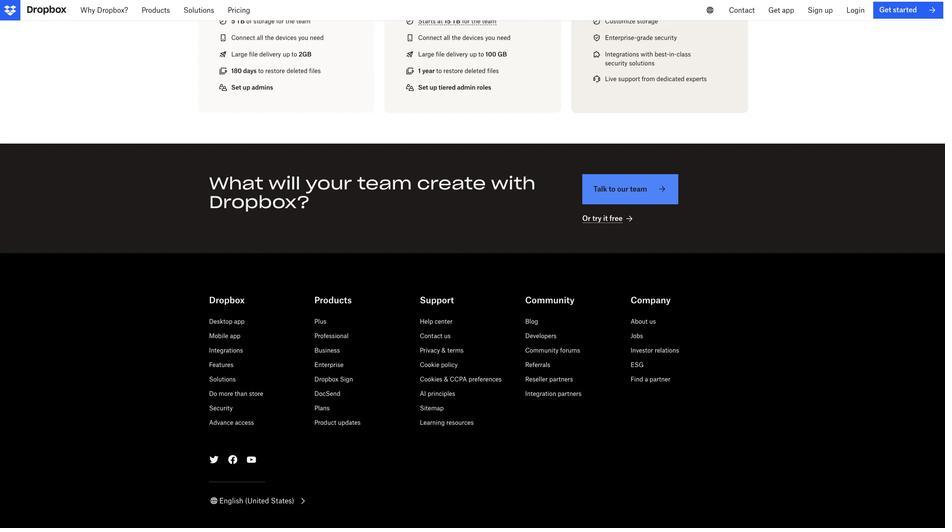 Task type: locate. For each thing, give the bounding box(es) containing it.
team
[[296, 17, 311, 25], [482, 17, 497, 25], [358, 172, 412, 194], [631, 185, 648, 193]]

need
[[310, 34, 324, 41], [497, 34, 511, 41]]

contact inside "footer"
[[420, 332, 443, 340]]

1 horizontal spatial connect
[[419, 34, 442, 41]]

large
[[231, 50, 248, 58], [419, 50, 435, 58]]

app right desktop
[[234, 318, 245, 325]]

plans
[[315, 405, 330, 412]]

us for about us
[[650, 318, 656, 325]]

0 vertical spatial with
[[641, 50, 654, 58]]

to right the days
[[258, 67, 264, 74]]

files down 100
[[488, 67, 499, 74]]

large up year
[[419, 50, 435, 58]]

1 files from the left
[[309, 67, 321, 74]]

need up the 2gb
[[310, 34, 324, 41]]

0 vertical spatial partners
[[550, 376, 573, 383]]

ai principles link
[[420, 390, 456, 398]]

cookie policy
[[420, 361, 458, 369]]

integrations down the enterprise-
[[606, 50, 640, 58]]

it
[[604, 214, 608, 223]]

1 horizontal spatial deleted
[[465, 67, 486, 74]]

1 horizontal spatial storage
[[638, 17, 659, 25]]

0 horizontal spatial restore
[[266, 67, 285, 74]]

get right contact 'popup button'
[[769, 6, 781, 14]]

tb
[[237, 17, 245, 25], [453, 17, 461, 25]]

privacy & terms
[[420, 347, 464, 354]]

2 files from the left
[[488, 67, 499, 74]]

connect down the of
[[231, 34, 255, 41]]

roles
[[477, 84, 492, 91]]

1 vertical spatial contact
[[420, 332, 443, 340]]

blog
[[526, 318, 539, 325]]

1 vertical spatial &
[[444, 376, 449, 383]]

1 vertical spatial sign
[[340, 376, 353, 383]]

2 tb from the left
[[453, 17, 461, 25]]

1 set from the left
[[231, 84, 241, 91]]

0 vertical spatial dropbox?
[[97, 6, 128, 14]]

0 horizontal spatial sign
[[340, 376, 353, 383]]

a
[[645, 376, 649, 383]]

0 vertical spatial security
[[655, 34, 678, 41]]

file
[[249, 50, 258, 58], [436, 50, 445, 58]]

restore
[[266, 67, 285, 74], [444, 67, 463, 74]]

you up 100
[[486, 34, 496, 41]]

0 horizontal spatial dropbox?
[[97, 6, 128, 14]]

esg
[[631, 361, 644, 369]]

talk to our team link
[[583, 174, 679, 204]]

to
[[292, 50, 297, 58], [479, 50, 484, 58], [258, 67, 264, 74], [437, 67, 442, 74], [609, 185, 616, 193]]

0 vertical spatial solutions
[[184, 6, 214, 14]]

1 vertical spatial dropbox
[[315, 376, 339, 383]]

footer
[[0, 274, 946, 528]]

0 vertical spatial dropbox
[[209, 295, 245, 306]]

1 horizontal spatial restore
[[444, 67, 463, 74]]

mobile
[[209, 332, 228, 340]]

all down 15
[[444, 34, 451, 41]]

1 horizontal spatial dropbox?
[[209, 191, 310, 213]]

solutions button
[[177, 0, 221, 20]]

0 horizontal spatial security
[[606, 59, 628, 67]]

partners for integration partners
[[558, 390, 582, 398]]

set
[[231, 84, 241, 91], [419, 84, 428, 91]]

1 for from the left
[[276, 17, 284, 25]]

the
[[286, 17, 295, 25], [472, 17, 481, 25], [265, 34, 274, 41], [452, 34, 461, 41]]

plus link
[[315, 318, 327, 325]]

footer containing dropbox
[[0, 274, 946, 528]]

1 horizontal spatial for
[[462, 17, 470, 25]]

files down the 2gb
[[309, 67, 321, 74]]

the up large file delivery up to 2gb
[[286, 17, 295, 25]]

0 vertical spatial products
[[142, 6, 170, 14]]

dropbox sign link
[[315, 376, 353, 383]]

1 horizontal spatial devices
[[463, 34, 484, 41]]

access
[[235, 419, 254, 426]]

terms
[[448, 347, 464, 354]]

get for get app
[[769, 6, 781, 14]]

partners up integration partners link
[[550, 376, 573, 383]]

community down the developers
[[526, 347, 559, 354]]

referrals
[[526, 361, 551, 369]]

0 vertical spatial &
[[442, 347, 446, 354]]

contact us
[[420, 332, 451, 340]]

pricing link
[[221, 0, 257, 20]]

storage up grade
[[638, 17, 659, 25]]

0 vertical spatial integrations
[[606, 50, 640, 58]]

storage right the of
[[254, 17, 275, 25]]

2 for from the left
[[462, 17, 470, 25]]

large for large file delivery up to 2gb
[[231, 50, 248, 58]]

storage
[[254, 17, 275, 25], [638, 17, 659, 25]]

all down 5 tb of storage for the team
[[257, 34, 264, 41]]

support
[[420, 295, 454, 306]]

1 horizontal spatial tb
[[453, 17, 461, 25]]

0 vertical spatial sign
[[808, 6, 823, 14]]

0 vertical spatial us
[[650, 318, 656, 325]]

sign right get app popup button at top
[[808, 6, 823, 14]]

find
[[631, 376, 644, 383]]

& left ccpa
[[444, 376, 449, 383]]

contact
[[730, 6, 755, 14], [420, 332, 443, 340]]

connect down "starts"
[[419, 34, 442, 41]]

0 vertical spatial app
[[783, 6, 795, 14]]

deleted up admin
[[465, 67, 486, 74]]

deleted down the 2gb
[[287, 67, 308, 74]]

dropbox up docsend
[[315, 376, 339, 383]]

1 horizontal spatial all
[[444, 34, 451, 41]]

2 you from the left
[[486, 34, 496, 41]]

up left admins
[[243, 84, 250, 91]]

0 horizontal spatial for
[[276, 17, 284, 25]]

1 horizontal spatial sign
[[808, 6, 823, 14]]

0 horizontal spatial set
[[231, 84, 241, 91]]

integrations link
[[209, 347, 243, 354]]

0 horizontal spatial tb
[[237, 17, 245, 25]]

integrations inside integrations with best-in-class security solutions
[[606, 50, 640, 58]]

app for mobile app
[[230, 332, 241, 340]]

all
[[257, 34, 264, 41], [444, 34, 451, 41]]

1 vertical spatial app
[[234, 318, 245, 325]]

for for storage
[[276, 17, 284, 25]]

app for desktop app
[[234, 318, 245, 325]]

up for sign up
[[825, 6, 834, 14]]

about us link
[[631, 318, 656, 325]]

1 vertical spatial security
[[606, 59, 628, 67]]

to left 100
[[479, 50, 484, 58]]

1 vertical spatial integrations
[[209, 347, 243, 354]]

sign down enterprise
[[340, 376, 353, 383]]

connect all the devices you need up the large file delivery up to 100 gb
[[419, 34, 511, 41]]

0 horizontal spatial get
[[769, 6, 781, 14]]

app inside popup button
[[783, 6, 795, 14]]

1 horizontal spatial with
[[641, 50, 654, 58]]

for for tb
[[462, 17, 470, 25]]

(united
[[245, 497, 269, 505]]

0 horizontal spatial contact
[[420, 332, 443, 340]]

devices up the large file delivery up to 100 gb
[[463, 34, 484, 41]]

up
[[825, 6, 834, 14], [283, 50, 290, 58], [470, 50, 477, 58], [243, 84, 250, 91], [430, 84, 437, 91]]

create
[[417, 172, 486, 194]]

us for contact us
[[444, 332, 451, 340]]

us right about
[[650, 318, 656, 325]]

file up the days
[[249, 50, 258, 58]]

get left started on the top of page
[[880, 6, 892, 14]]

the down 5 tb of storage for the team
[[265, 34, 274, 41]]

get
[[880, 6, 892, 14], [769, 6, 781, 14]]

dropbox up desktop app link
[[209, 295, 245, 306]]

products
[[142, 6, 170, 14], [315, 295, 352, 306]]

1 vertical spatial with
[[491, 172, 536, 194]]

0 horizontal spatial integrations
[[209, 347, 243, 354]]

partners for reseller partners
[[550, 376, 573, 383]]

desktop app
[[209, 318, 245, 325]]

app right mobile
[[230, 332, 241, 340]]

get inside popup button
[[769, 6, 781, 14]]

1 horizontal spatial need
[[497, 34, 511, 41]]

cookies & ccpa preferences
[[420, 376, 502, 383]]

investor relations link
[[631, 347, 680, 354]]

2 set from the left
[[419, 84, 428, 91]]

team inside what will your team create with dropbox?
[[358, 172, 412, 194]]

delivery for 100 gb
[[447, 50, 468, 58]]

what
[[209, 172, 264, 194]]

you up the 2gb
[[298, 34, 309, 41]]

0 horizontal spatial all
[[257, 34, 264, 41]]

0 vertical spatial contact
[[730, 6, 755, 14]]

us
[[650, 318, 656, 325], [444, 332, 451, 340]]

contact up privacy
[[420, 332, 443, 340]]

plans link
[[315, 405, 330, 412]]

restore up set up tiered admin roles
[[444, 67, 463, 74]]

up left login link
[[825, 6, 834, 14]]

2 restore from the left
[[444, 67, 463, 74]]

integrations inside "footer"
[[209, 347, 243, 354]]

starts at 15 tb for the team
[[419, 17, 497, 25]]

1 horizontal spatial dropbox
[[315, 376, 339, 383]]

devices up large file delivery up to 2gb
[[276, 34, 297, 41]]

deleted for 1 year to restore deleted files
[[465, 67, 486, 74]]

1 community from the top
[[526, 295, 575, 306]]

community for community forums
[[526, 347, 559, 354]]

partners
[[550, 376, 573, 383], [558, 390, 582, 398]]

2 delivery from the left
[[447, 50, 468, 58]]

0 horizontal spatial connect all the devices you need
[[231, 34, 324, 41]]

1 delivery from the left
[[260, 50, 281, 58]]

0 horizontal spatial file
[[249, 50, 258, 58]]

from
[[642, 75, 656, 82]]

180
[[231, 67, 242, 74]]

community up the blog link
[[526, 295, 575, 306]]

1 horizontal spatial large
[[419, 50, 435, 58]]

ccpa
[[450, 376, 467, 383]]

us down center
[[444, 332, 451, 340]]

1 horizontal spatial delivery
[[447, 50, 468, 58]]

2 deleted from the left
[[465, 67, 486, 74]]

the down starts at 15 tb for the team
[[452, 34, 461, 41]]

states)
[[271, 497, 294, 505]]

contact for contact
[[730, 6, 755, 14]]

need up 'gb'
[[497, 34, 511, 41]]

1 horizontal spatial integrations
[[606, 50, 640, 58]]

app left "sign up" link
[[783, 6, 795, 14]]

set down the 180 on the top left of the page
[[231, 84, 241, 91]]

0 horizontal spatial us
[[444, 332, 451, 340]]

mobile app link
[[209, 332, 241, 340]]

1 file from the left
[[249, 50, 258, 58]]

delivery for 2gb
[[260, 50, 281, 58]]

1 vertical spatial solutions
[[209, 376, 236, 383]]

file for large file delivery up to 2gb
[[249, 50, 258, 58]]

delivery up 1 year to restore deleted files
[[447, 50, 468, 58]]

1 vertical spatial us
[[444, 332, 451, 340]]

2 large from the left
[[419, 50, 435, 58]]

solutions inside dropdown button
[[184, 6, 214, 14]]

for
[[276, 17, 284, 25], [462, 17, 470, 25]]

2 vertical spatial app
[[230, 332, 241, 340]]

1 connect from the left
[[231, 34, 255, 41]]

product updates
[[315, 419, 361, 426]]

relations
[[655, 347, 680, 354]]

you
[[298, 34, 309, 41], [486, 34, 496, 41]]

0 horizontal spatial you
[[298, 34, 309, 41]]

for right the of
[[276, 17, 284, 25]]

connect all the devices you need up large file delivery up to 2gb
[[231, 34, 324, 41]]

cookies & ccpa preferences link
[[420, 376, 502, 383]]

& for privacy
[[442, 347, 446, 354]]

large for large file delivery up to 100 gb
[[419, 50, 435, 58]]

or try it free
[[583, 214, 623, 223]]

tb right 15
[[453, 17, 461, 25]]

integrations for integrations with best-in-class security solutions
[[606, 50, 640, 58]]

1 horizontal spatial file
[[436, 50, 445, 58]]

0 horizontal spatial deleted
[[287, 67, 308, 74]]

1 horizontal spatial set
[[419, 84, 428, 91]]

1 horizontal spatial connect all the devices you need
[[419, 34, 511, 41]]

security inside integrations with best-in-class security solutions
[[606, 59, 628, 67]]

1 horizontal spatial get
[[880, 6, 892, 14]]

solutions
[[630, 59, 655, 67]]

0 horizontal spatial with
[[491, 172, 536, 194]]

login link
[[840, 0, 872, 20]]

1 deleted from the left
[[287, 67, 308, 74]]

with
[[641, 50, 654, 58], [491, 172, 536, 194]]

1 horizontal spatial products
[[315, 295, 352, 306]]

community
[[526, 295, 575, 306], [526, 347, 559, 354]]

contact inside 'popup button'
[[730, 6, 755, 14]]

security up live
[[606, 59, 628, 67]]

0 horizontal spatial connect
[[231, 34, 255, 41]]

1 all from the left
[[257, 34, 264, 41]]

1 vertical spatial dropbox?
[[209, 191, 310, 213]]

restore for 180 days
[[266, 67, 285, 74]]

cookie policy link
[[420, 361, 458, 369]]

try
[[593, 214, 602, 223]]

1 vertical spatial community
[[526, 347, 559, 354]]

file up 1 year to restore deleted files
[[436, 50, 445, 58]]

0 horizontal spatial dropbox
[[209, 295, 245, 306]]

0 horizontal spatial delivery
[[260, 50, 281, 58]]

1 restore from the left
[[266, 67, 285, 74]]

0 horizontal spatial storage
[[254, 17, 275, 25]]

sitemap
[[420, 405, 444, 412]]

& left terms
[[442, 347, 446, 354]]

1 horizontal spatial you
[[486, 34, 496, 41]]

integrations down the mobile app link
[[209, 347, 243, 354]]

dropbox for dropbox
[[209, 295, 245, 306]]

at
[[438, 17, 443, 25]]

0 horizontal spatial devices
[[276, 34, 297, 41]]

dropbox?
[[97, 6, 128, 14], [209, 191, 310, 213]]

partners down reseller partners link
[[558, 390, 582, 398]]

your
[[306, 172, 352, 194]]

1 horizontal spatial contact
[[730, 6, 755, 14]]

set for set up admins
[[231, 84, 241, 91]]

0 horizontal spatial need
[[310, 34, 324, 41]]

security up best-
[[655, 34, 678, 41]]

1 horizontal spatial files
[[488, 67, 499, 74]]

0 horizontal spatial products
[[142, 6, 170, 14]]

large up the 180 on the top left of the page
[[231, 50, 248, 58]]

solutions left the 3+
[[184, 6, 214, 14]]

0 horizontal spatial large
[[231, 50, 248, 58]]

up left tiered
[[430, 84, 437, 91]]

why dropbox? button
[[74, 0, 135, 20]]

investor relations
[[631, 347, 680, 354]]

solutions down features link
[[209, 376, 236, 383]]

1 horizontal spatial us
[[650, 318, 656, 325]]

community forums
[[526, 347, 581, 354]]

jobs link
[[631, 332, 644, 340]]

0 horizontal spatial files
[[309, 67, 321, 74]]

0 vertical spatial community
[[526, 295, 575, 306]]

1 large from the left
[[231, 50, 248, 58]]

tb right 5
[[237, 17, 245, 25]]

set down 1
[[419, 84, 428, 91]]

more
[[219, 390, 233, 398]]

2 community from the top
[[526, 347, 559, 354]]

restore down large file delivery up to 2gb
[[266, 67, 285, 74]]

delivery
[[260, 50, 281, 58], [447, 50, 468, 58]]

1 vertical spatial partners
[[558, 390, 582, 398]]

why dropbox?
[[80, 6, 128, 14]]

what will your team create with dropbox?
[[209, 172, 536, 213]]

1 vertical spatial products
[[315, 295, 352, 306]]

contact left get app
[[730, 6, 755, 14]]

get for get started
[[880, 6, 892, 14]]

2 file from the left
[[436, 50, 445, 58]]

for right 15
[[462, 17, 470, 25]]

delivery up 180 days to restore deleted files
[[260, 50, 281, 58]]



Task type: describe. For each thing, give the bounding box(es) containing it.
days
[[243, 67, 257, 74]]

3+
[[231, 1, 239, 8]]

english
[[219, 497, 243, 505]]

privacy & terms link
[[420, 347, 464, 354]]

2 connect from the left
[[419, 34, 442, 41]]

files for 180 days to restore deleted files
[[309, 67, 321, 74]]

with inside integrations with best-in-class security solutions
[[641, 50, 654, 58]]

esg link
[[631, 361, 644, 369]]

starts
[[419, 17, 436, 25]]

sign up link
[[802, 0, 840, 20]]

why
[[80, 6, 95, 14]]

community forums link
[[526, 347, 581, 354]]

dropbox? inside what will your team create with dropbox?
[[209, 191, 310, 213]]

advance access link
[[209, 419, 254, 426]]

learning resources
[[420, 419, 474, 426]]

up left the 2gb
[[283, 50, 290, 58]]

1 connect all the devices you need from the left
[[231, 34, 324, 41]]

find a partner link
[[631, 376, 671, 383]]

sitemap link
[[420, 405, 444, 412]]

get started link
[[874, 2, 944, 19]]

live support from dedicated experts
[[606, 75, 707, 82]]

set for set up tiered admin roles
[[419, 84, 428, 91]]

sign up
[[808, 6, 834, 14]]

3+ users
[[231, 1, 256, 8]]

in-
[[670, 50, 677, 58]]

learning resources link
[[420, 419, 474, 426]]

sign inside "footer"
[[340, 376, 353, 383]]

blog link
[[526, 318, 539, 325]]

help
[[420, 318, 433, 325]]

2 all from the left
[[444, 34, 451, 41]]

deleted for 180 days to restore deleted files
[[287, 67, 308, 74]]

files for 1 year to restore deleted files
[[488, 67, 499, 74]]

business link
[[315, 347, 340, 354]]

about us
[[631, 318, 656, 325]]

professional
[[315, 332, 349, 340]]

support
[[619, 75, 641, 82]]

features link
[[209, 361, 234, 369]]

professional link
[[315, 332, 349, 340]]

contact for contact us
[[420, 332, 443, 340]]

product
[[315, 419, 337, 426]]

store
[[249, 390, 263, 398]]

find a partner
[[631, 376, 671, 383]]

the right 15
[[472, 17, 481, 25]]

2 storage from the left
[[638, 17, 659, 25]]

1 horizontal spatial security
[[655, 34, 678, 41]]

year
[[423, 67, 435, 74]]

1 you from the left
[[298, 34, 309, 41]]

products inside "footer"
[[315, 295, 352, 306]]

products inside dropdown button
[[142, 6, 170, 14]]

plus
[[315, 318, 327, 325]]

2 need from the left
[[497, 34, 511, 41]]

to right year
[[437, 67, 442, 74]]

to left our at the right top of the page
[[609, 185, 616, 193]]

docsend
[[315, 390, 341, 398]]

with inside what will your team create with dropbox?
[[491, 172, 536, 194]]

180 days to restore deleted files
[[231, 67, 321, 74]]

1 need from the left
[[310, 34, 324, 41]]

get started
[[880, 6, 918, 14]]

users
[[241, 1, 256, 8]]

desktop app link
[[209, 318, 245, 325]]

talk
[[594, 185, 608, 193]]

experts
[[687, 75, 707, 82]]

customize
[[606, 17, 636, 25]]

jobs
[[631, 332, 644, 340]]

best-
[[655, 50, 670, 58]]

set up admins
[[231, 84, 273, 91]]

contact us link
[[420, 332, 451, 340]]

free
[[610, 214, 623, 223]]

contact button
[[723, 0, 762, 20]]

started
[[894, 6, 918, 14]]

solutions link
[[209, 376, 236, 383]]

business
[[315, 347, 340, 354]]

solutions inside "footer"
[[209, 376, 236, 383]]

or try it free link
[[583, 214, 635, 224]]

reseller partners link
[[526, 376, 573, 383]]

restore for 1 year
[[444, 67, 463, 74]]

integration partners link
[[526, 390, 582, 398]]

1
[[419, 67, 421, 74]]

integrations for integrations link
[[209, 347, 243, 354]]

1 tb from the left
[[237, 17, 245, 25]]

up left 100
[[470, 50, 477, 58]]

ai
[[420, 390, 426, 398]]

partner
[[650, 376, 671, 383]]

admins
[[252, 84, 273, 91]]

dropbox sign
[[315, 376, 353, 383]]

team inside talk to our team link
[[631, 185, 648, 193]]

tiered
[[439, 84, 456, 91]]

privacy
[[420, 347, 440, 354]]

5
[[231, 17, 235, 25]]

up for set up admins
[[243, 84, 250, 91]]

2 devices from the left
[[463, 34, 484, 41]]

large file delivery up to 100 gb
[[419, 50, 507, 58]]

app for get app
[[783, 6, 795, 14]]

dropbox? inside dropdown button
[[97, 6, 128, 14]]

to left the 2gb
[[292, 50, 297, 58]]

admin
[[458, 84, 476, 91]]

set up tiered admin roles
[[419, 84, 492, 91]]

1 devices from the left
[[276, 34, 297, 41]]

investor
[[631, 347, 654, 354]]

1 storage from the left
[[254, 17, 275, 25]]

help center
[[420, 318, 453, 325]]

2gb
[[299, 50, 312, 58]]

english (united states)
[[219, 497, 294, 505]]

2 connect all the devices you need from the left
[[419, 34, 511, 41]]

community for community
[[526, 295, 575, 306]]

security
[[209, 405, 233, 412]]

customize storage
[[606, 17, 659, 25]]

file for large file delivery up to 100 gb
[[436, 50, 445, 58]]

security link
[[209, 405, 233, 412]]

center
[[435, 318, 453, 325]]

dropbox for dropbox sign
[[315, 376, 339, 383]]

forums
[[561, 347, 581, 354]]

up for set up tiered admin roles
[[430, 84, 437, 91]]

policy
[[441, 361, 458, 369]]

help center link
[[420, 318, 453, 325]]

& for cookies
[[444, 376, 449, 383]]

grade
[[637, 34, 653, 41]]

gb
[[498, 50, 507, 58]]

5 tb of storage for the team
[[231, 17, 311, 25]]

referrals link
[[526, 361, 551, 369]]



Task type: vqa. For each thing, say whether or not it's contained in the screenshot.
requests to the left
no



